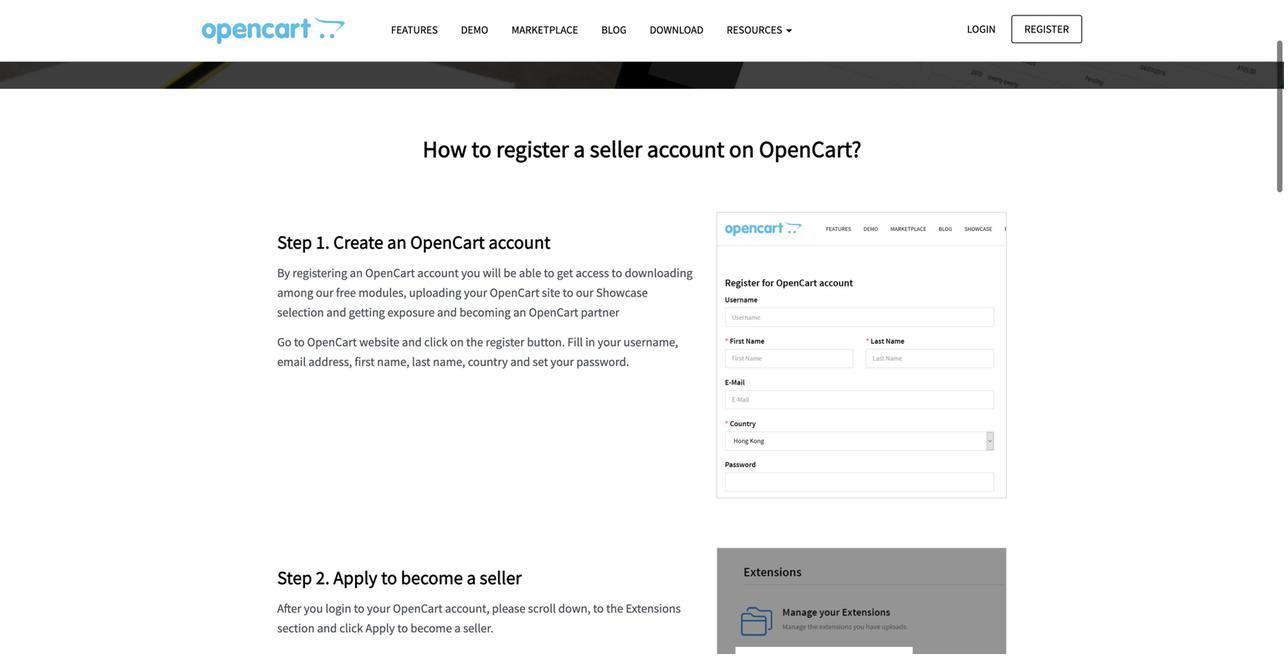 Task type: vqa. For each thing, say whether or not it's contained in the screenshot.
the top register
yes



Task type: locate. For each thing, give the bounding box(es) containing it.
to left get
[[544, 265, 555, 281]]

step
[[277, 231, 312, 254], [277, 566, 312, 590]]

and left set
[[511, 354, 530, 370]]

0 vertical spatial register
[[496, 134, 569, 163]]

our down access
[[576, 285, 594, 301]]

fill
[[568, 334, 583, 350]]

and down free
[[327, 305, 346, 320]]

opencart down "step 2. apply to become a seller"
[[393, 601, 443, 616]]

click up last
[[424, 334, 448, 350]]

to right login
[[354, 601, 365, 616]]

register
[[1025, 22, 1070, 36]]

1 horizontal spatial on
[[730, 134, 755, 163]]

1 vertical spatial the
[[607, 601, 624, 616]]

0 vertical spatial seller
[[590, 134, 643, 163]]

your right set
[[551, 354, 574, 370]]

getting
[[349, 305, 385, 320]]

0 horizontal spatial seller
[[480, 566, 522, 590]]

opencart inside 'go to opencart website and click on the register button. fill in your username, email address, first name, last name, country and set your password.'
[[307, 334, 357, 350]]

0 vertical spatial on
[[730, 134, 755, 163]]

country
[[468, 354, 508, 370]]

you left will
[[461, 265, 481, 281]]

apply down "step 2. apply to become a seller"
[[366, 621, 395, 636]]

on down becoming
[[451, 334, 464, 350]]

to right go
[[294, 334, 305, 350]]

1 horizontal spatial name,
[[433, 354, 466, 370]]

marketplace
[[512, 23, 579, 37]]

1 horizontal spatial click
[[424, 334, 448, 350]]

our down registering on the left of the page
[[316, 285, 334, 301]]

0 vertical spatial an
[[387, 231, 407, 254]]

1 vertical spatial you
[[304, 601, 323, 616]]

0 horizontal spatial name,
[[377, 354, 410, 370]]

0 vertical spatial click
[[424, 334, 448, 350]]

marketplace link
[[500, 16, 590, 43]]

0 vertical spatial you
[[461, 265, 481, 281]]

1 vertical spatial become
[[411, 621, 452, 636]]

account,
[[445, 601, 490, 616]]

your up becoming
[[464, 285, 488, 301]]

the inside 'go to opencart website and click on the register button. fill in your username, email address, first name, last name, country and set your password.'
[[466, 334, 483, 350]]

click
[[424, 334, 448, 350], [340, 621, 363, 636]]

0 vertical spatial step
[[277, 231, 312, 254]]

step 1. create an opencart account
[[277, 231, 551, 254]]

become up 'account,'
[[401, 566, 463, 590]]

demo link
[[450, 16, 500, 43]]

an right create
[[387, 231, 407, 254]]

you right after
[[304, 601, 323, 616]]

to
[[472, 134, 492, 163], [544, 265, 555, 281], [612, 265, 623, 281], [563, 285, 574, 301], [294, 334, 305, 350], [381, 566, 397, 590], [354, 601, 365, 616], [593, 601, 604, 616], [398, 621, 408, 636]]

an up free
[[350, 265, 363, 281]]

become down 'account,'
[[411, 621, 452, 636]]

opencart up address,
[[307, 334, 357, 350]]

by registering an opencart account you will be able to get access to downloading among our free modules, uploading your opencart site to our showcase selection and getting exposure and becoming an opencart partner
[[277, 265, 693, 320]]

go
[[277, 334, 292, 350]]

after you login to your opencart account, please scroll down, to the extensions section and click apply to become a seller.
[[277, 601, 681, 636]]

login
[[326, 601, 352, 616]]

0 horizontal spatial account
[[418, 265, 459, 281]]

1 vertical spatial register
[[486, 334, 525, 350]]

step left 2.
[[277, 566, 312, 590]]

1 horizontal spatial an
[[387, 231, 407, 254]]

1 vertical spatial seller
[[480, 566, 522, 590]]

the
[[466, 334, 483, 350], [607, 601, 624, 616]]

1 horizontal spatial account
[[489, 231, 551, 254]]

1 vertical spatial apply
[[366, 621, 395, 636]]

on inside 'go to opencart website and click on the register button. fill in your username, email address, first name, last name, country and set your password.'
[[451, 334, 464, 350]]

apply right 2.
[[334, 566, 378, 590]]

account inside 'by registering an opencart account you will be able to get access to downloading among our free modules, uploading your opencart site to our showcase selection and getting exposure and becoming an opencart partner'
[[418, 265, 459, 281]]

down,
[[559, 601, 591, 616]]

set
[[533, 354, 548, 370]]

name,
[[377, 354, 410, 370], [433, 354, 466, 370]]

0 vertical spatial account
[[647, 134, 725, 163]]

how to register a seller account on opencart?
[[423, 134, 862, 163]]

after
[[277, 601, 302, 616]]

step left 1.
[[277, 231, 312, 254]]

section
[[277, 621, 315, 636]]

website
[[360, 334, 400, 350]]

becoming
[[460, 305, 511, 320]]

and inside after you login to your opencart account, please scroll down, to the extensions section and click apply to become a seller.
[[317, 621, 337, 636]]

a inside after you login to your opencart account, please scroll down, to the extensions section and click apply to become a seller.
[[455, 621, 461, 636]]

on left opencart? on the top right
[[730, 134, 755, 163]]

registering
[[293, 265, 348, 281]]

1 vertical spatial on
[[451, 334, 464, 350]]

0 vertical spatial the
[[466, 334, 483, 350]]

and
[[327, 305, 346, 320], [437, 305, 457, 320], [402, 334, 422, 350], [511, 354, 530, 370], [317, 621, 337, 636]]

opencart
[[411, 231, 485, 254], [365, 265, 415, 281], [490, 285, 540, 301], [529, 305, 579, 320], [307, 334, 357, 350], [393, 601, 443, 616]]

1.
[[316, 231, 330, 254]]

register link
[[1012, 15, 1083, 43]]

able
[[519, 265, 542, 281]]

uploading
[[409, 285, 462, 301]]

opencart up the modules,
[[365, 265, 415, 281]]

1 horizontal spatial our
[[576, 285, 594, 301]]

0 horizontal spatial you
[[304, 601, 323, 616]]

resources link
[[716, 16, 804, 43]]

to down "step 2. apply to become a seller"
[[398, 621, 408, 636]]

0 horizontal spatial a
[[455, 621, 461, 636]]

partner
[[581, 305, 620, 320]]

0 horizontal spatial an
[[350, 265, 363, 281]]

1 step from the top
[[277, 231, 312, 254]]

1 vertical spatial step
[[277, 566, 312, 590]]

your down "step 2. apply to become a seller"
[[367, 601, 391, 616]]

exposure
[[388, 305, 435, 320]]

you
[[461, 265, 481, 281], [304, 601, 323, 616]]

1 vertical spatial click
[[340, 621, 363, 636]]

the inside after you login to your opencart account, please scroll down, to the extensions section and click apply to become a seller.
[[607, 601, 624, 616]]

1 horizontal spatial a
[[467, 566, 476, 590]]

1 name, from the left
[[377, 354, 410, 370]]

1 vertical spatial an
[[350, 265, 363, 281]]

register
[[496, 134, 569, 163], [486, 334, 525, 350]]

apply
[[334, 566, 378, 590], [366, 621, 395, 636]]

2 horizontal spatial an
[[514, 305, 527, 320]]

name, right last
[[433, 354, 466, 370]]

1 horizontal spatial the
[[607, 601, 624, 616]]

1 horizontal spatial you
[[461, 265, 481, 281]]

seller
[[590, 134, 643, 163], [480, 566, 522, 590]]

features link
[[380, 16, 450, 43]]

2 horizontal spatial account
[[647, 134, 725, 163]]

our
[[316, 285, 334, 301], [576, 285, 594, 301]]

2 vertical spatial a
[[455, 621, 461, 636]]

become
[[401, 566, 463, 590], [411, 621, 452, 636]]

click down login
[[340, 621, 363, 636]]

a
[[574, 134, 586, 163], [467, 566, 476, 590], [455, 621, 461, 636]]

0 horizontal spatial the
[[466, 334, 483, 350]]

modules,
[[359, 285, 407, 301]]

1 vertical spatial account
[[489, 231, 551, 254]]

please
[[492, 601, 526, 616]]

will
[[483, 265, 501, 281]]

account for seller
[[647, 134, 725, 163]]

2 vertical spatial account
[[418, 265, 459, 281]]

opencart - apply to become a seller image
[[717, 548, 1007, 654]]

0 horizontal spatial click
[[340, 621, 363, 636]]

2 step from the top
[[277, 566, 312, 590]]

first
[[355, 354, 375, 370]]

an
[[387, 231, 407, 254], [350, 265, 363, 281], [514, 305, 527, 320]]

opencart down site
[[529, 305, 579, 320]]

account
[[647, 134, 725, 163], [489, 231, 551, 254], [418, 265, 459, 281]]

0 vertical spatial apply
[[334, 566, 378, 590]]

1 vertical spatial a
[[467, 566, 476, 590]]

0 horizontal spatial on
[[451, 334, 464, 350]]

0 horizontal spatial our
[[316, 285, 334, 301]]

the left extensions
[[607, 601, 624, 616]]

an right becoming
[[514, 305, 527, 320]]

0 vertical spatial become
[[401, 566, 463, 590]]

blog link
[[590, 16, 638, 43]]

your inside 'by registering an opencart account you will be able to get access to downloading among our free modules, uploading your opencart site to our showcase selection and getting exposure and becoming an opencart partner'
[[464, 285, 488, 301]]

the up "country"
[[466, 334, 483, 350]]

on
[[730, 134, 755, 163], [451, 334, 464, 350]]

blog
[[602, 23, 627, 37]]

0 vertical spatial a
[[574, 134, 586, 163]]

your
[[464, 285, 488, 301], [598, 334, 621, 350], [551, 354, 574, 370], [367, 601, 391, 616]]

and down login
[[317, 621, 337, 636]]

name, down website
[[377, 354, 410, 370]]



Task type: describe. For each thing, give the bounding box(es) containing it.
scroll
[[528, 601, 556, 616]]

demo
[[461, 23, 489, 37]]

to up the showcase
[[612, 265, 623, 281]]

opencart down 'be'
[[490, 285, 540, 301]]

showcase
[[596, 285, 648, 301]]

opencart inside after you login to your opencart account, please scroll down, to the extensions section and click apply to become a seller.
[[393, 601, 443, 616]]

go to opencart website and click on the register button. fill in your username, email address, first name, last name, country and set your password.
[[277, 334, 679, 370]]

opencart - create an opencart account image
[[717, 212, 1007, 499]]

you inside after you login to your opencart account, please scroll down, to the extensions section and click apply to become a seller.
[[304, 601, 323, 616]]

2.
[[316, 566, 330, 590]]

and up last
[[402, 334, 422, 350]]

downloading
[[625, 265, 693, 281]]

become inside after you login to your opencart account, please scroll down, to the extensions section and click apply to become a seller.
[[411, 621, 452, 636]]

to right 2.
[[381, 566, 397, 590]]

to inside 'go to opencart website and click on the register button. fill in your username, email address, first name, last name, country and set your password.'
[[294, 334, 305, 350]]

on for opencart?
[[730, 134, 755, 163]]

free
[[336, 285, 356, 301]]

extensions
[[626, 601, 681, 616]]

to right down,
[[593, 601, 604, 616]]

download link
[[638, 16, 716, 43]]

on for the
[[451, 334, 464, 350]]

your inside after you login to your opencart account, please scroll down, to the extensions section and click apply to become a seller.
[[367, 601, 391, 616]]

click inside after you login to your opencart account, please scroll down, to the extensions section and click apply to become a seller.
[[340, 621, 363, 636]]

address,
[[309, 354, 352, 370]]

1 our from the left
[[316, 285, 334, 301]]

by
[[277, 265, 290, 281]]

step for step 1. create an opencart account
[[277, 231, 312, 254]]

how to be a seller of opencart? image
[[202, 16, 345, 44]]

opencart?
[[759, 134, 862, 163]]

2 vertical spatial an
[[514, 305, 527, 320]]

in
[[586, 334, 595, 350]]

among
[[277, 285, 314, 301]]

to right site
[[563, 285, 574, 301]]

be
[[504, 265, 517, 281]]

step 2. apply to become a seller
[[277, 566, 522, 590]]

selection
[[277, 305, 324, 320]]

2 horizontal spatial a
[[574, 134, 586, 163]]

email
[[277, 354, 306, 370]]

1 horizontal spatial seller
[[590, 134, 643, 163]]

download
[[650, 23, 704, 37]]

to right how
[[472, 134, 492, 163]]

step for step 2. apply to become a seller
[[277, 566, 312, 590]]

username,
[[624, 334, 679, 350]]

site
[[542, 285, 561, 301]]

create
[[334, 231, 384, 254]]

button.
[[527, 334, 565, 350]]

2 our from the left
[[576, 285, 594, 301]]

how
[[423, 134, 467, 163]]

features
[[391, 23, 438, 37]]

and down uploading
[[437, 305, 457, 320]]

last
[[412, 354, 431, 370]]

login
[[968, 22, 996, 36]]

resources
[[727, 23, 785, 37]]

login link
[[954, 15, 1009, 43]]

register inside 'go to opencart website and click on the register button. fill in your username, email address, first name, last name, country and set your password.'
[[486, 334, 525, 350]]

click inside 'go to opencart website and click on the register button. fill in your username, email address, first name, last name, country and set your password.'
[[424, 334, 448, 350]]

get
[[557, 265, 573, 281]]

apply inside after you login to your opencart account, please scroll down, to the extensions section and click apply to become a seller.
[[366, 621, 395, 636]]

password.
[[577, 354, 630, 370]]

2 name, from the left
[[433, 354, 466, 370]]

account for opencart
[[489, 231, 551, 254]]

you inside 'by registering an opencart account you will be able to get access to downloading among our free modules, uploading your opencart site to our showcase selection and getting exposure and becoming an opencart partner'
[[461, 265, 481, 281]]

seller.
[[463, 621, 494, 636]]

opencart up uploading
[[411, 231, 485, 254]]

your right 'in'
[[598, 334, 621, 350]]

access
[[576, 265, 609, 281]]



